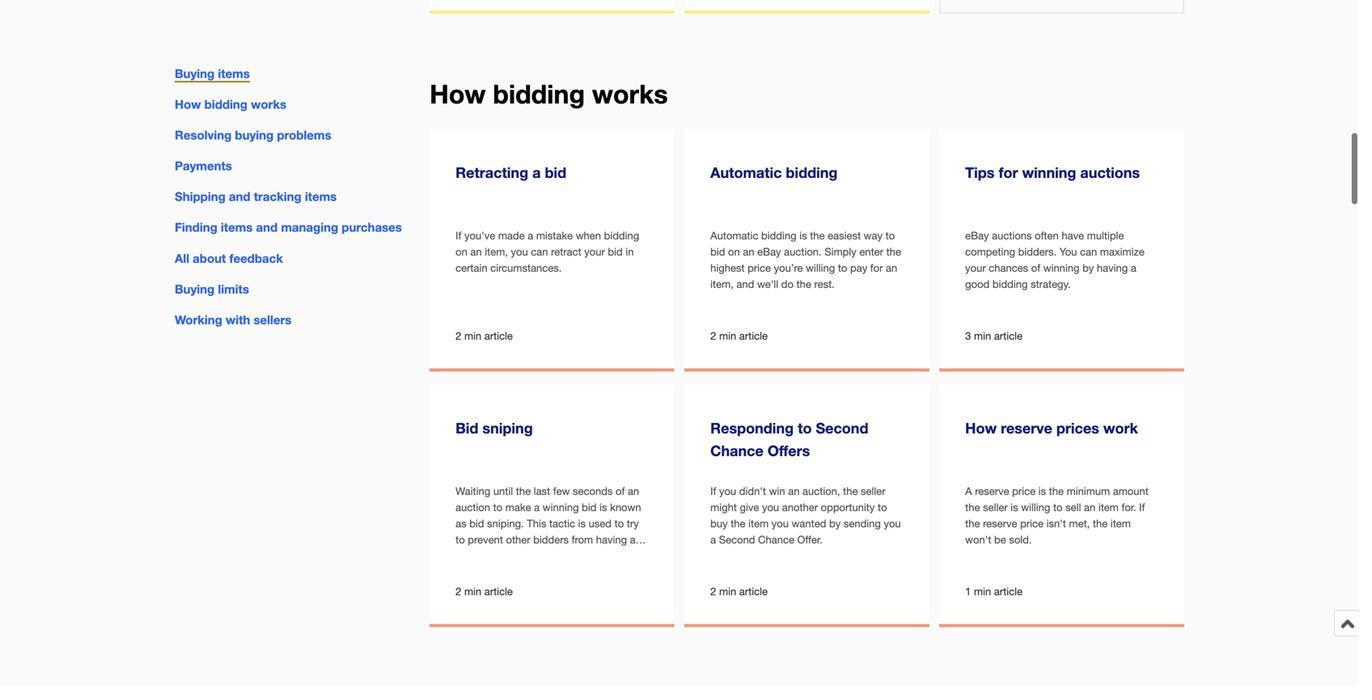 Task type: locate. For each thing, give the bounding box(es) containing it.
of up the known
[[616, 485, 625, 498]]

2 min article down certain
[[456, 330, 513, 342]]

the up auction.
[[810, 229, 825, 242]]

work
[[1104, 420, 1139, 437]]

1 horizontal spatial on
[[729, 246, 740, 258]]

0 vertical spatial automatic
[[711, 164, 782, 181]]

buy
[[711, 518, 728, 530]]

price
[[748, 262, 771, 274], [1013, 485, 1036, 498], [1021, 518, 1044, 530]]

1 horizontal spatial can
[[1081, 246, 1098, 258]]

1 on from the left
[[456, 246, 468, 258]]

used
[[589, 518, 612, 530]]

1 automatic from the top
[[711, 164, 782, 181]]

1 vertical spatial having
[[596, 534, 627, 546]]

2 vertical spatial if
[[1140, 501, 1146, 514]]

0 horizontal spatial can
[[531, 246, 548, 258]]

on inside if you've made a mistake when bidding on an item, you can retract your bid in certain circumstances.
[[456, 246, 468, 258]]

responding
[[711, 420, 794, 437]]

bid down from
[[574, 550, 589, 563]]

0 vertical spatial willing
[[806, 262, 835, 274]]

1 vertical spatial automatic
[[711, 229, 759, 242]]

0 horizontal spatial seller
[[861, 485, 886, 498]]

2 vertical spatial and
[[737, 278, 755, 291]]

1 vertical spatial if
[[711, 485, 717, 498]]

1 vertical spatial second
[[719, 534, 756, 546]]

ebay up competing
[[966, 229, 990, 242]]

bidding
[[493, 79, 585, 109], [205, 97, 248, 112], [786, 164, 838, 181], [604, 229, 640, 242], [762, 229, 797, 242], [993, 278, 1028, 291]]

an down minimum
[[1085, 501, 1096, 514]]

auctions up competing
[[992, 229, 1032, 242]]

to
[[886, 229, 895, 242], [838, 262, 848, 274], [798, 420, 812, 437], [493, 501, 503, 514], [878, 501, 888, 514], [1054, 501, 1063, 514], [615, 518, 624, 530], [456, 534, 465, 546], [493, 550, 502, 563]]

0 horizontal spatial works
[[251, 97, 287, 112]]

by down have
[[1083, 262, 1095, 274]]

1 vertical spatial reserve
[[976, 485, 1010, 498]]

the
[[810, 229, 825, 242], [887, 246, 902, 258], [797, 278, 812, 291], [516, 485, 531, 498], [844, 485, 858, 498], [1050, 485, 1064, 498], [966, 501, 981, 514], [731, 518, 746, 530], [966, 518, 981, 530], [1093, 518, 1108, 530], [625, 550, 640, 563]]

for inside automatic bidding is the easiest way to bid on an ebay auction. simply enter the highest price you're willing to pay for an item, and we'll do the rest.
[[871, 262, 883, 274]]

of down 'bidders. you'
[[1032, 262, 1041, 274]]

1 vertical spatial for
[[871, 262, 883, 274]]

second
[[816, 420, 869, 437], [719, 534, 756, 546]]

highest
[[711, 262, 745, 274]]

willing up rest.
[[806, 262, 835, 274]]

second inside 'responding to second chance offers'
[[816, 420, 869, 437]]

for right tips
[[999, 164, 1019, 181]]

2 auction from the top
[[456, 566, 490, 579]]

article for automatic bidding
[[740, 330, 768, 342]]

by down opportunity in the bottom right of the page
[[830, 518, 841, 530]]

0 horizontal spatial if
[[456, 229, 462, 242]]

do
[[782, 278, 794, 291]]

a up this
[[534, 501, 540, 514]]

0 vertical spatial buying
[[175, 66, 215, 81]]

0 horizontal spatial auctions
[[992, 229, 1032, 242]]

min right the 3
[[975, 330, 992, 342]]

if for retracting a bid
[[456, 229, 462, 242]]

a inside the if you didn't win an auction, the seller might give you another opportunity to buy the item you wanted by sending you a second chance offer.
[[711, 534, 716, 546]]

way
[[864, 229, 883, 242]]

if
[[456, 229, 462, 242], [711, 485, 717, 498], [1140, 501, 1146, 514]]

auctions inside ebay auctions often have multiple competing bidders. you can maximize your chances of winning by having a good bidding strategy.
[[992, 229, 1032, 242]]

you up might
[[720, 485, 737, 498]]

1 horizontal spatial item,
[[711, 278, 734, 291]]

0 vertical spatial for
[[999, 164, 1019, 181]]

problems
[[277, 128, 332, 143]]

good
[[966, 278, 990, 291]]

0 horizontal spatial by
[[830, 518, 841, 530]]

if you've made a mistake when bidding on an item, you can retract your bid in certain circumstances.
[[456, 229, 640, 274]]

article
[[485, 330, 513, 342], [740, 330, 768, 342], [995, 330, 1023, 342], [485, 585, 513, 598], [740, 585, 768, 598], [995, 585, 1023, 598]]

auction
[[456, 501, 490, 514], [456, 566, 490, 579]]

ebay up you're at the right of page
[[758, 246, 782, 258]]

willing
[[806, 262, 835, 274], [1022, 501, 1051, 514]]

on up 'highest'
[[729, 246, 740, 258]]

your up good
[[966, 262, 986, 274]]

min right "1"
[[975, 585, 992, 598]]

1 vertical spatial willing
[[1022, 501, 1051, 514]]

winning inside the waiting until the last few seconds of an auction to make a winning bid is known as bid sniping. this tactic is used to try to prevent other bidders from having a chance to place a higher bid before the auction ends. 2 min article
[[543, 501, 579, 514]]

automatic bidding is the easiest way to bid on an ebay auction. simply enter the highest price you're willing to pay for an item, and we'll do the rest.
[[711, 229, 902, 291]]

0 vertical spatial seller
[[861, 485, 886, 498]]

2 automatic from the top
[[711, 229, 759, 242]]

auction down waiting
[[456, 501, 490, 514]]

is up from
[[578, 518, 586, 530]]

0 horizontal spatial how bidding works
[[175, 97, 287, 112]]

0 horizontal spatial willing
[[806, 262, 835, 274]]

having down the maximize
[[1098, 262, 1128, 274]]

0 vertical spatial of
[[1032, 262, 1041, 274]]

0 vertical spatial having
[[1098, 262, 1128, 274]]

is
[[800, 229, 807, 242], [1039, 485, 1047, 498], [600, 501, 607, 514], [1011, 501, 1019, 514], [578, 518, 586, 530]]

item
[[1099, 501, 1119, 514], [749, 518, 769, 530], [1111, 518, 1131, 530]]

1 horizontal spatial of
[[1032, 262, 1041, 274]]

1 vertical spatial buying
[[175, 282, 215, 297]]

0 vertical spatial if
[[456, 229, 462, 242]]

0 horizontal spatial having
[[596, 534, 627, 546]]

if left you've
[[456, 229, 462, 242]]

from
[[572, 534, 593, 546]]

automatic inside automatic bidding is the easiest way to bid on an ebay auction. simply enter the highest price you're willing to pay for an item, and we'll do the rest.
[[711, 229, 759, 242]]

1 vertical spatial item,
[[711, 278, 734, 291]]

0 vertical spatial ebay
[[966, 229, 990, 242]]

2 vertical spatial winning
[[543, 501, 579, 514]]

2 down buy
[[711, 585, 717, 598]]

isn't
[[1047, 518, 1067, 530]]

1 vertical spatial price
[[1013, 485, 1036, 498]]

1 vertical spatial ebay
[[758, 246, 782, 258]]

can
[[531, 246, 548, 258], [1081, 246, 1098, 258]]

bid right as
[[470, 518, 484, 530]]

to left pay
[[838, 262, 848, 274]]

can up circumstances.
[[531, 246, 548, 258]]

min down 'highest'
[[720, 330, 737, 342]]

1 horizontal spatial willing
[[1022, 501, 1051, 514]]

1 horizontal spatial auctions
[[1081, 164, 1141, 181]]

1 buying from the top
[[175, 66, 215, 81]]

for
[[999, 164, 1019, 181], [871, 262, 883, 274]]

2 horizontal spatial if
[[1140, 501, 1146, 514]]

minimum
[[1067, 485, 1111, 498]]

bidding inside if you've made a mistake when bidding on an item, you can retract your bid in certain circumstances.
[[604, 229, 640, 242]]

the right met,
[[1093, 518, 1108, 530]]

1 horizontal spatial by
[[1083, 262, 1095, 274]]

and
[[229, 190, 251, 204], [256, 220, 278, 235], [737, 278, 755, 291]]

0 horizontal spatial item,
[[485, 246, 508, 258]]

by
[[1083, 262, 1095, 274], [830, 518, 841, 530]]

having
[[1098, 262, 1128, 274], [596, 534, 627, 546]]

to up offers
[[798, 420, 812, 437]]

2 for retracting a bid
[[456, 330, 462, 342]]

0 vertical spatial items
[[218, 66, 250, 81]]

competing
[[966, 246, 1016, 258]]

you inside if you've made a mistake when bidding on an item, you can retract your bid in certain circumstances.
[[511, 246, 528, 258]]

willing up isn't
[[1022, 501, 1051, 514]]

buying
[[175, 66, 215, 81], [175, 282, 215, 297]]

finding items and managing purchases
[[175, 220, 402, 235]]

0 vertical spatial second
[[816, 420, 869, 437]]

easiest
[[828, 229, 861, 242]]

having up before
[[596, 534, 627, 546]]

shipping and tracking items
[[175, 190, 337, 204]]

bid up 'highest'
[[711, 246, 726, 258]]

an
[[471, 246, 482, 258], [743, 246, 755, 258], [886, 262, 898, 274], [628, 485, 640, 498], [789, 485, 800, 498], [1085, 501, 1096, 514]]

a inside ebay auctions often have multiple competing bidders. you can maximize your chances of winning by having a good bidding strategy.
[[1131, 262, 1137, 274]]

2 buying from the top
[[175, 282, 215, 297]]

a right place
[[534, 550, 539, 563]]

2 horizontal spatial how
[[966, 420, 997, 437]]

reserve right a
[[976, 485, 1010, 498]]

0 horizontal spatial for
[[871, 262, 883, 274]]

item,
[[485, 246, 508, 258], [711, 278, 734, 291]]

min for retracting a bid
[[465, 330, 482, 342]]

1 horizontal spatial for
[[999, 164, 1019, 181]]

bid left in on the left top
[[608, 246, 623, 258]]

sold.
[[1010, 534, 1032, 546]]

seller up opportunity in the bottom right of the page
[[861, 485, 886, 498]]

1 horizontal spatial if
[[711, 485, 717, 498]]

is up auction.
[[800, 229, 807, 242]]

2 vertical spatial items
[[221, 220, 253, 235]]

to inside 'responding to second chance offers'
[[798, 420, 812, 437]]

willing inside a reserve price is the minimum amount the seller is willing to sell an item for. if the reserve price isn't met, the item won't be sold.
[[1022, 501, 1051, 514]]

3
[[966, 330, 972, 342]]

how bidding works link
[[175, 97, 287, 112]]

for down enter
[[871, 262, 883, 274]]

article for retracting a bid
[[485, 330, 513, 342]]

2 for responding to second chance offers
[[711, 585, 717, 598]]

min for how reserve prices work
[[975, 585, 992, 598]]

and left tracking
[[229, 190, 251, 204]]

0 vertical spatial price
[[748, 262, 771, 274]]

auction.
[[784, 246, 822, 258]]

seconds
[[573, 485, 613, 498]]

a down try
[[630, 534, 636, 546]]

1
[[966, 585, 972, 598]]

of inside the waiting until the last few seconds of an auction to make a winning bid is known as bid sniping. this tactic is used to try to prevent other bidders from having a chance to place a higher bid before the auction ends. 2 min article
[[616, 485, 625, 498]]

a inside if you've made a mistake when bidding on an item, you can retract your bid in certain circumstances.
[[528, 229, 534, 242]]

known
[[610, 501, 642, 514]]

seller inside the if you didn't win an auction, the seller might give you another opportunity to buy the item you wanted by sending you a second chance offer.
[[861, 485, 886, 498]]

an inside the waiting until the last few seconds of an auction to make a winning bid is known as bid sniping. this tactic is used to try to prevent other bidders from having a chance to place a higher bid before the auction ends. 2 min article
[[628, 485, 640, 498]]

0 horizontal spatial ebay
[[758, 246, 782, 258]]

0 vertical spatial and
[[229, 190, 251, 204]]

buying up how bidding works link
[[175, 66, 215, 81]]

1 vertical spatial of
[[616, 485, 625, 498]]

feedback
[[229, 251, 283, 266]]

2 min article for second
[[711, 585, 768, 598]]

a right retracting
[[533, 164, 541, 181]]

2 can from the left
[[1081, 246, 1098, 258]]

auction,
[[803, 485, 841, 498]]

winning inside ebay auctions often have multiple competing bidders. you can maximize your chances of winning by having a good bidding strategy.
[[1044, 262, 1080, 274]]

enter
[[860, 246, 884, 258]]

having inside ebay auctions often have multiple competing bidders. you can maximize your chances of winning by having a good bidding strategy.
[[1098, 262, 1128, 274]]

0 horizontal spatial of
[[616, 485, 625, 498]]

winning down few
[[543, 501, 579, 514]]

0 vertical spatial by
[[1083, 262, 1095, 274]]

if inside a reserve price is the minimum amount the seller is willing to sell an item for. if the reserve price isn't met, the item won't be sold.
[[1140, 501, 1146, 514]]

chance down responding
[[711, 442, 764, 460]]

buying up working
[[175, 282, 215, 297]]

1 vertical spatial chance
[[759, 534, 795, 546]]

purchases
[[342, 220, 402, 235]]

2 min article down buy
[[711, 585, 768, 598]]

if up might
[[711, 485, 717, 498]]

winning up strategy.
[[1044, 262, 1080, 274]]

2 on from the left
[[729, 246, 740, 258]]

item, inside automatic bidding is the easiest way to bid on an ebay auction. simply enter the highest price you're willing to pay for an item, and we'll do the rest.
[[711, 278, 734, 291]]

second down buy
[[719, 534, 756, 546]]

2 horizontal spatial and
[[737, 278, 755, 291]]

to inside the if you didn't win an auction, the seller might give you another opportunity to buy the item you wanted by sending you a second chance offer.
[[878, 501, 888, 514]]

reserve left prices
[[1001, 420, 1053, 437]]

1 horizontal spatial and
[[256, 220, 278, 235]]

the up opportunity in the bottom right of the page
[[844, 485, 858, 498]]

1 horizontal spatial works
[[592, 79, 668, 109]]

1 horizontal spatial seller
[[984, 501, 1008, 514]]

1 vertical spatial winning
[[1044, 262, 1080, 274]]

0 horizontal spatial on
[[456, 246, 468, 258]]

willing inside automatic bidding is the easiest way to bid on an ebay auction. simply enter the highest price you're willing to pay for an item, and we'll do the rest.
[[806, 262, 835, 274]]

reserve up be at the right of page
[[984, 518, 1018, 530]]

seller up be at the right of page
[[984, 501, 1008, 514]]

to up sending
[[878, 501, 888, 514]]

retract
[[551, 246, 582, 258]]

an down you've
[[471, 246, 482, 258]]

be
[[995, 534, 1007, 546]]

your down when
[[585, 246, 605, 258]]

the left minimum
[[1050, 485, 1064, 498]]

1 horizontal spatial second
[[816, 420, 869, 437]]

have
[[1062, 229, 1085, 242]]

0 horizontal spatial second
[[719, 534, 756, 546]]

reserve for how
[[1001, 420, 1053, 437]]

prices
[[1057, 420, 1100, 437]]

if inside the if you didn't win an auction, the seller might give you another opportunity to buy the item you wanted by sending you a second chance offer.
[[711, 485, 717, 498]]

1 vertical spatial seller
[[984, 501, 1008, 514]]

and up feedback at the top left of the page
[[256, 220, 278, 235]]

item, inside if you've made a mistake when bidding on an item, you can retract your bid in certain circumstances.
[[485, 246, 508, 258]]

item down 'give'
[[749, 518, 769, 530]]

items up how bidding works link
[[218, 66, 250, 81]]

1 can from the left
[[531, 246, 548, 258]]

made
[[498, 229, 525, 242]]

when
[[576, 229, 601, 242]]

0 vertical spatial item,
[[485, 246, 508, 258]]

min down certain
[[465, 330, 482, 342]]

the right do
[[797, 278, 812, 291]]

sellers
[[254, 313, 292, 327]]

1 vertical spatial items
[[305, 190, 337, 204]]

2 down certain
[[456, 330, 462, 342]]

2 min article
[[456, 330, 513, 342], [711, 330, 768, 342], [711, 585, 768, 598]]

1 vertical spatial by
[[830, 518, 841, 530]]

3 min article
[[966, 330, 1023, 342]]

is up sold.
[[1011, 501, 1019, 514]]

item inside the if you didn't win an auction, the seller might give you another opportunity to buy the item you wanted by sending you a second chance offer.
[[749, 518, 769, 530]]

a down buy
[[711, 534, 716, 546]]

buying limits
[[175, 282, 249, 297]]

2 down 'highest'
[[711, 330, 717, 342]]

0 vertical spatial your
[[585, 246, 605, 258]]

1 vertical spatial auction
[[456, 566, 490, 579]]

amount
[[1114, 485, 1149, 498]]

chance left the offer.
[[759, 534, 795, 546]]

min inside the waiting until the last few seconds of an auction to make a winning bid is known as bid sniping. this tactic is used to try to prevent other bidders from having a chance to place a higher bid before the auction ends. 2 min article
[[465, 585, 482, 598]]

0 vertical spatial auction
[[456, 501, 490, 514]]

the right buy
[[731, 518, 746, 530]]

1 horizontal spatial having
[[1098, 262, 1128, 274]]

an right win
[[789, 485, 800, 498]]

can down have
[[1081, 246, 1098, 258]]

to left sell
[[1054, 501, 1063, 514]]

auctions up multiple
[[1081, 164, 1141, 181]]

and left we'll on the right top
[[737, 278, 755, 291]]

simply
[[825, 246, 857, 258]]

if inside if you've made a mistake when bidding on an item, you can retract your bid in certain circumstances.
[[456, 229, 462, 242]]

by inside ebay auctions often have multiple competing bidders. you can maximize your chances of winning by having a good bidding strategy.
[[1083, 262, 1095, 274]]

you up circumstances.
[[511, 246, 528, 258]]

1 vertical spatial your
[[966, 262, 986, 274]]

try
[[627, 518, 639, 530]]

0 vertical spatial chance
[[711, 442, 764, 460]]

item, down made
[[485, 246, 508, 258]]

2 inside the waiting until the last few seconds of an auction to make a winning bid is known as bid sniping. this tactic is used to try to prevent other bidders from having a chance to place a higher bid before the auction ends. 2 min article
[[456, 585, 462, 598]]

min down chance
[[465, 585, 482, 598]]

the right before
[[625, 550, 640, 563]]

you're
[[774, 262, 803, 274]]

bidders. you
[[1019, 246, 1078, 258]]

article inside the waiting until the last few seconds of an auction to make a winning bid is known as bid sniping. this tactic is used to try to prevent other bidders from having a chance to place a higher bid before the auction ends. 2 min article
[[485, 585, 513, 598]]

resolving
[[175, 128, 232, 143]]

items up managing
[[305, 190, 337, 204]]

2 down chance
[[456, 585, 462, 598]]

a right made
[[528, 229, 534, 242]]

auctions
[[1081, 164, 1141, 181], [992, 229, 1032, 242]]

we'll
[[758, 278, 779, 291]]

1 vertical spatial auctions
[[992, 229, 1032, 242]]

a
[[533, 164, 541, 181], [528, 229, 534, 242], [1131, 262, 1137, 274], [534, 501, 540, 514], [630, 534, 636, 546], [711, 534, 716, 546], [534, 550, 539, 563]]

0 horizontal spatial your
[[585, 246, 605, 258]]

an up the known
[[628, 485, 640, 498]]

1 horizontal spatial your
[[966, 262, 986, 274]]

0 vertical spatial reserve
[[1001, 420, 1053, 437]]

a down the maximize
[[1131, 262, 1137, 274]]

1 horizontal spatial ebay
[[966, 229, 990, 242]]



Task type: vqa. For each thing, say whether or not it's contained in the screenshot.
the bottom listing
no



Task type: describe. For each thing, give the bounding box(es) containing it.
items for buying items
[[218, 66, 250, 81]]

article for tips for winning auctions
[[995, 330, 1023, 342]]

won't
[[966, 534, 992, 546]]

an inside a reserve price is the minimum amount the seller is willing to sell an item for. if the reserve price isn't met, the item won't be sold.
[[1085, 501, 1096, 514]]

circumstances.
[[491, 262, 562, 274]]

waiting
[[456, 485, 491, 498]]

to right way at the top right of page
[[886, 229, 895, 242]]

0 horizontal spatial how
[[175, 97, 201, 112]]

offer.
[[798, 534, 823, 546]]

min for automatic bidding
[[720, 330, 737, 342]]

other
[[506, 534, 531, 546]]

automatic bidding
[[711, 164, 838, 181]]

last
[[534, 485, 551, 498]]

is left minimum
[[1039, 485, 1047, 498]]

buying for buying limits
[[175, 282, 215, 297]]

how reserve prices work
[[966, 420, 1139, 437]]

finding items and managing purchases link
[[175, 220, 402, 235]]

automatic for automatic bidding is the easiest way to bid on an ebay auction. simply enter the highest price you're willing to pay for an item, and we'll do the rest.
[[711, 229, 759, 242]]

you down win
[[762, 501, 780, 514]]

automatic for automatic bidding
[[711, 164, 782, 181]]

the up make
[[516, 485, 531, 498]]

for.
[[1122, 501, 1137, 514]]

2 vertical spatial reserve
[[984, 518, 1018, 530]]

another
[[783, 501, 818, 514]]

as
[[456, 518, 467, 530]]

0 horizontal spatial and
[[229, 190, 251, 204]]

1 horizontal spatial how bidding works
[[430, 79, 668, 109]]

about
[[193, 251, 226, 266]]

1 min article
[[966, 585, 1023, 598]]

you've
[[465, 229, 496, 242]]

an up 'highest'
[[743, 246, 755, 258]]

shipping and tracking items link
[[175, 190, 337, 204]]

by inside the if you didn't win an auction, the seller might give you another opportunity to buy the item you wanted by sending you a second chance offer.
[[830, 518, 841, 530]]

can inside ebay auctions often have multiple competing bidders. you can maximize your chances of winning by having a good bidding strategy.
[[1081, 246, 1098, 258]]

min for tips for winning auctions
[[975, 330, 992, 342]]

to left try
[[615, 518, 624, 530]]

tips
[[966, 164, 995, 181]]

to down until
[[493, 501, 503, 514]]

article for responding to second chance offers
[[740, 585, 768, 598]]

before
[[592, 550, 622, 563]]

all about feedback
[[175, 251, 283, 266]]

sell
[[1066, 501, 1082, 514]]

having inside the waiting until the last few seconds of an auction to make a winning bid is known as bid sniping. this tactic is used to try to prevent other bidders from having a chance to place a higher bid before the auction ends. 2 min article
[[596, 534, 627, 546]]

2 for automatic bidding
[[711, 330, 717, 342]]

seller inside a reserve price is the minimum amount the seller is willing to sell an item for. if the reserve price isn't met, the item won't be sold.
[[984, 501, 1008, 514]]

ebay auctions often have multiple competing bidders. you can maximize your chances of winning by having a good bidding strategy.
[[966, 229, 1145, 291]]

if for responding to second chance offers
[[711, 485, 717, 498]]

payments
[[175, 159, 232, 173]]

working with sellers link
[[175, 313, 292, 327]]

met,
[[1070, 518, 1091, 530]]

of inside ebay auctions often have multiple competing bidders. you can maximize your chances of winning by having a good bidding strategy.
[[1032, 262, 1041, 274]]

waiting until the last few seconds of an auction to make a winning bid is known as bid sniping. this tactic is used to try to prevent other bidders from having a chance to place a higher bid before the auction ends. 2 min article
[[456, 485, 642, 598]]

ebay inside ebay auctions often have multiple competing bidders. you can maximize your chances of winning by having a good bidding strategy.
[[966, 229, 990, 242]]

a
[[966, 485, 973, 498]]

article for how reserve prices work
[[995, 585, 1023, 598]]

1 auction from the top
[[456, 501, 490, 514]]

an inside if you've made a mistake when bidding on an item, you can retract your bid in certain circumstances.
[[471, 246, 482, 258]]

few
[[553, 485, 570, 498]]

bid inside automatic bidding is the easiest way to bid on an ebay auction. simply enter the highest price you're willing to pay for an item, and we'll do the rest.
[[711, 246, 726, 258]]

you down another on the right
[[772, 518, 789, 530]]

offers
[[768, 442, 810, 460]]

bid down seconds
[[582, 501, 597, 514]]

is inside automatic bidding is the easiest way to bid on an ebay auction. simply enter the highest price you're willing to pay for an item, and we'll do the rest.
[[800, 229, 807, 242]]

on inside automatic bidding is the easiest way to bid on an ebay auction. simply enter the highest price you're willing to pay for an item, and we'll do the rest.
[[729, 246, 740, 258]]

retracting
[[456, 164, 529, 181]]

managing
[[281, 220, 338, 235]]

ebay inside automatic bidding is the easiest way to bid on an ebay auction. simply enter the highest price you're willing to pay for an item, and we'll do the rest.
[[758, 246, 782, 258]]

2 min article down we'll on the right top
[[711, 330, 768, 342]]

can inside if you've made a mistake when bidding on an item, you can retract your bid in certain circumstances.
[[531, 246, 548, 258]]

might
[[711, 501, 737, 514]]

buying items
[[175, 66, 250, 81]]

responding to second chance offers
[[711, 420, 869, 460]]

this
[[527, 518, 547, 530]]

sniping
[[483, 420, 533, 437]]

2 min article for bid
[[456, 330, 513, 342]]

all about feedback link
[[175, 251, 283, 266]]

item down for.
[[1111, 518, 1131, 530]]

to inside a reserve price is the minimum amount the seller is willing to sell an item for. if the reserve price isn't met, the item won't be sold.
[[1054, 501, 1063, 514]]

sniping.
[[487, 518, 524, 530]]

mistake
[[536, 229, 573, 242]]

winning for can
[[1044, 262, 1080, 274]]

bid sniping
[[456, 420, 533, 437]]

rest.
[[815, 278, 835, 291]]

bid up mistake
[[545, 164, 567, 181]]

the up 'won't' in the right bottom of the page
[[966, 518, 981, 530]]

buying items link
[[175, 66, 250, 83]]

tactic
[[550, 518, 575, 530]]

item left for.
[[1099, 501, 1119, 514]]

bidding inside automatic bidding is the easiest way to bid on an ebay auction. simply enter the highest price you're willing to pay for an item, and we'll do the rest.
[[762, 229, 797, 242]]

2 vertical spatial price
[[1021, 518, 1044, 530]]

if you didn't win an auction, the seller might give you another opportunity to buy the item you wanted by sending you a second chance offer.
[[711, 485, 901, 546]]

higher
[[542, 550, 572, 563]]

certain
[[456, 262, 488, 274]]

to down as
[[456, 534, 465, 546]]

items for finding items and managing purchases
[[221, 220, 253, 235]]

0 vertical spatial winning
[[1023, 164, 1077, 181]]

multiple
[[1088, 229, 1125, 242]]

the down a
[[966, 501, 981, 514]]

payments link
[[175, 159, 232, 173]]

an right pay
[[886, 262, 898, 274]]

resolving buying problems
[[175, 128, 332, 143]]

is up used at the bottom left of the page
[[600, 501, 607, 514]]

and inside automatic bidding is the easiest way to bid on an ebay auction. simply enter the highest price you're willing to pay for an item, and we'll do the rest.
[[737, 278, 755, 291]]

chance inside 'responding to second chance offers'
[[711, 442, 764, 460]]

your inside ebay auctions often have multiple competing bidders. you can maximize your chances of winning by having a good bidding strategy.
[[966, 262, 986, 274]]

pay
[[851, 262, 868, 274]]

with
[[226, 313, 250, 327]]

sending
[[844, 518, 881, 530]]

1 horizontal spatial how
[[430, 79, 486, 109]]

you right sending
[[884, 518, 901, 530]]

resolving buying problems link
[[175, 128, 332, 143]]

until
[[494, 485, 513, 498]]

second inside the if you didn't win an auction, the seller might give you another opportunity to buy the item you wanted by sending you a second chance offer.
[[719, 534, 756, 546]]

all
[[175, 251, 189, 266]]

chances
[[989, 262, 1029, 274]]

buying for buying items
[[175, 66, 215, 81]]

strategy.
[[1031, 278, 1071, 291]]

bid inside if you've made a mistake when bidding on an item, you can retract your bid in certain circumstances.
[[608, 246, 623, 258]]

working with sellers
[[175, 313, 292, 327]]

opportunity
[[821, 501, 875, 514]]

wanted
[[792, 518, 827, 530]]

the right enter
[[887, 246, 902, 258]]

win
[[769, 485, 786, 498]]

maximize
[[1101, 246, 1145, 258]]

place
[[505, 550, 531, 563]]

finding
[[175, 220, 218, 235]]

your inside if you've made a mistake when bidding on an item, you can retract your bid in certain circumstances.
[[585, 246, 605, 258]]

in
[[626, 246, 634, 258]]

min for responding to second chance offers
[[720, 585, 737, 598]]

tracking
[[254, 190, 302, 204]]

often
[[1035, 229, 1059, 242]]

to up ends.
[[493, 550, 502, 563]]

bidding inside ebay auctions often have multiple competing bidders. you can maximize your chances of winning by having a good bidding strategy.
[[993, 278, 1028, 291]]

0 vertical spatial auctions
[[1081, 164, 1141, 181]]

price inside automatic bidding is the easiest way to bid on an ebay auction. simply enter the highest price you're willing to pay for an item, and we'll do the rest.
[[748, 262, 771, 274]]

reserve for a
[[976, 485, 1010, 498]]

bid
[[456, 420, 479, 437]]

buying
[[235, 128, 274, 143]]

buying limits link
[[175, 282, 249, 297]]

1 vertical spatial and
[[256, 220, 278, 235]]

give
[[740, 501, 760, 514]]

tips for winning auctions
[[966, 164, 1141, 181]]

didn't
[[740, 485, 767, 498]]

chance inside the if you didn't win an auction, the seller might give you another opportunity to buy the item you wanted by sending you a second chance offer.
[[759, 534, 795, 546]]

an inside the if you didn't win an auction, the seller might give you another opportunity to buy the item you wanted by sending you a second chance offer.
[[789, 485, 800, 498]]

winning for an
[[543, 501, 579, 514]]



